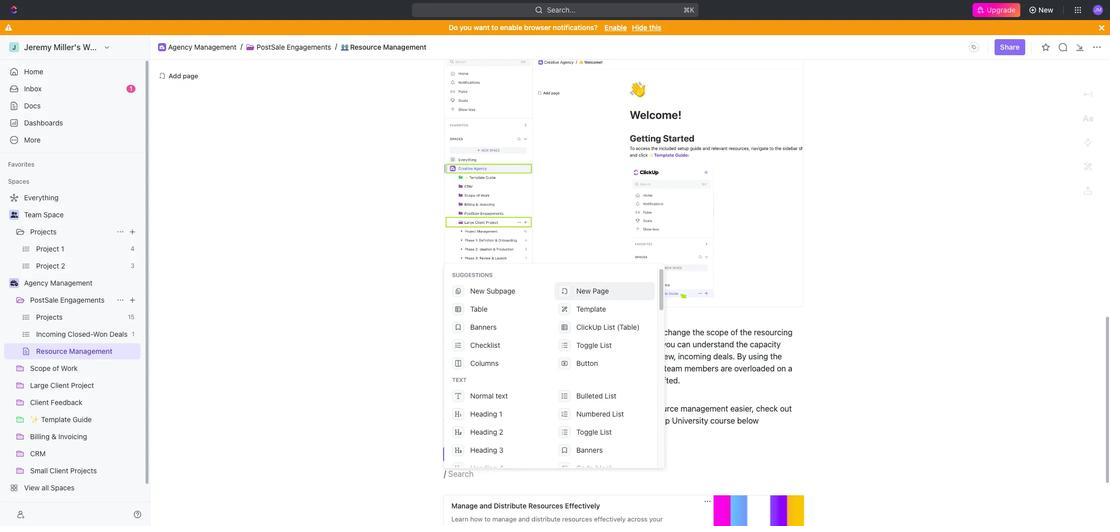 Task type: locate. For each thing, give the bounding box(es) containing it.
0 vertical spatial agency management link
[[168, 42, 237, 51]]

new left page
[[577, 287, 591, 295]]

agency management for business time icon
[[24, 279, 93, 287]]

0 horizontal spatial or
[[508, 376, 516, 385]]

these
[[495, 328, 516, 337], [564, 405, 584, 414]]

resource
[[350, 42, 381, 51], [469, 450, 501, 459]]

level, up for on the right bottom of page
[[641, 340, 660, 349]]

using up overloaded
[[749, 352, 768, 361]]

using up helping
[[535, 340, 555, 349]]

can left change in the right of the page
[[649, 328, 662, 337]]

space up projects
[[43, 210, 64, 219]]

clickup up heading 2 at left bottom
[[458, 417, 486, 426]]

2 toggle from the top
[[577, 428, 598, 436]]

easier,
[[731, 405, 754, 414]]

these up documentation
[[564, 405, 584, 414]]

agency right business time icon
[[24, 279, 48, 287]]

views down the different
[[571, 340, 591, 349]]

0 horizontal spatial postsale engagements link
[[30, 292, 112, 308]]

1 vertical spatial if
[[557, 376, 562, 385]]

1 vertical spatial at
[[594, 340, 601, 349]]

capacity
[[750, 340, 781, 349]]

understand
[[693, 340, 734, 349], [614, 364, 656, 373], [455, 405, 496, 414]]

views down bulleted list
[[586, 405, 607, 414]]

0 vertical spatial using
[[535, 340, 555, 349]]

do you want to enable browser notifications? enable hide this
[[449, 23, 662, 32]]

1 horizontal spatial agency management
[[168, 42, 237, 51]]

understand down the scope
[[693, 340, 734, 349]]

can up timelines
[[599, 364, 612, 373]]

code
[[577, 464, 594, 472]]

1 vertical spatial want
[[459, 340, 477, 349]]

0 horizontal spatial postsale
[[30, 296, 58, 304]]

as right well
[[617, 417, 626, 426]]

helping
[[514, 352, 541, 361]]

0 vertical spatial toggle list
[[577, 341, 612, 349]]

timelines
[[577, 376, 610, 385]]

0 vertical spatial all
[[470, 352, 478, 361]]

to understand all the features of these views that make resource management easier, check out the clickup help center documentation as well as the clickup university course below
[[444, 405, 794, 426]]

page
[[183, 72, 198, 80]]

1 horizontal spatial if
[[658, 364, 662, 373]]

as
[[591, 417, 599, 426], [617, 417, 626, 426]]

new inside new button
[[1039, 6, 1054, 14]]

heading 1
[[470, 410, 502, 418]]

determine down 'folder'
[[518, 376, 555, 385]]

0 vertical spatial at
[[540, 328, 547, 337]]

1 horizontal spatial agency management link
[[168, 42, 237, 51]]

the down projects,
[[476, 364, 487, 373]]

engagements inside sidebar navigation
[[60, 296, 105, 304]]

banners up checklist
[[470, 323, 497, 331]]

1 vertical spatial 1
[[499, 410, 502, 418]]

all
[[470, 352, 478, 361], [498, 405, 506, 414]]

agency inside tree
[[24, 279, 48, 287]]

numbered
[[577, 410, 611, 418]]

0 horizontal spatial new
[[470, 287, 485, 295]]

agency right business time image
[[168, 42, 192, 51]]

1 horizontal spatial resource
[[469, 450, 501, 459]]

2
[[499, 428, 503, 436]]

agency management inside sidebar navigation
[[24, 279, 93, 287]]

business time image
[[10, 280, 18, 286]]

0 vertical spatial resource
[[350, 42, 381, 51]]

browser
[[524, 23, 551, 32]]

new for new subpage
[[470, 287, 485, 295]]

0 horizontal spatial all
[[470, 352, 478, 361]]

list up the that
[[605, 392, 617, 400]]

2 horizontal spatial at
[[594, 340, 601, 349]]

tree
[[4, 190, 141, 513]]

at up helping
[[540, 328, 547, 337]]

resource right 👥
[[350, 42, 381, 51]]

0 horizontal spatial can
[[599, 364, 612, 373]]

1 horizontal spatial resourcing
[[754, 328, 793, 337]]

all down checklist
[[470, 352, 478, 361]]

banners up code
[[577, 446, 603, 454]]

2 vertical spatial at
[[467, 364, 474, 373]]

0 horizontal spatial banners
[[470, 323, 497, 331]]

by up helping
[[524, 340, 533, 349]]

1 horizontal spatial new
[[577, 287, 591, 295]]

project up normal text
[[481, 376, 506, 385]]

0 vertical spatial toggle
[[577, 341, 598, 349]]

the down locations,
[[603, 340, 614, 349]]

sidebar navigation
[[0, 35, 150, 526]]

understand down the normal
[[455, 405, 496, 414]]

postsale engagements
[[257, 42, 331, 51], [30, 296, 105, 304]]

particular
[[444, 376, 479, 385]]

⌘k
[[684, 6, 695, 14]]

0 vertical spatial level,
[[641, 340, 660, 349]]

1 vertical spatial level,
[[563, 364, 581, 373]]

if down list
[[557, 376, 562, 385]]

2 heading from the top
[[470, 428, 497, 436]]

toggle down the numbered
[[577, 428, 598, 436]]

of right the scope
[[731, 328, 738, 337]]

0 horizontal spatial level,
[[563, 364, 581, 373]]

new right upgrade at the top of the page
[[1039, 6, 1054, 14]]

1 vertical spatial of
[[554, 405, 562, 414]]

toggle list
[[577, 341, 612, 349], [577, 428, 612, 436]]

of inside by leveraging these views at the different locations, you can change the scope of the resourcing you want to focus on. by using the views at the space level, you can understand the capacity across all projects, helping you to determine resourcing for new, incoming deals. by using the views at the project folder or list level, you can understand if team members are overloaded on a particular project or determine if the timelines need to be shifted.
[[731, 328, 738, 337]]

want inside by leveraging these views at the different locations, you can change the scope of the resourcing you want to focus on. by using the views at the space level, you can understand the capacity across all projects, helping you to determine resourcing for new, incoming deals. by using the views at the project folder or list level, you can understand if team members are overloaded on a particular project or determine if the timelines need to be shifted.
[[459, 340, 477, 349]]

new for new page
[[577, 287, 591, 295]]

toggle
[[577, 341, 598, 349], [577, 428, 598, 436]]

agency management right business time icon
[[24, 279, 93, 287]]

1 vertical spatial toggle list
[[577, 428, 612, 436]]

management
[[194, 42, 237, 51], [383, 42, 427, 51], [50, 279, 93, 287], [502, 450, 546, 459]]

👥
[[341, 43, 349, 51]]

list down locations,
[[600, 341, 612, 349]]

2 toggle list from the top
[[577, 428, 612, 436]]

want down leveraging
[[459, 340, 477, 349]]

0 vertical spatial agency
[[168, 42, 192, 51]]

1 horizontal spatial can
[[649, 328, 662, 337]]

resourcing up need
[[607, 352, 645, 361]]

0 horizontal spatial agency
[[24, 279, 48, 287]]

user group image
[[10, 212, 18, 218]]

level, right list
[[563, 364, 581, 373]]

0 vertical spatial these
[[495, 328, 516, 337]]

toggle down the different
[[577, 341, 598, 349]]

level,
[[641, 340, 660, 349], [563, 364, 581, 373]]

0 horizontal spatial postsale engagements
[[30, 296, 105, 304]]

2 horizontal spatial understand
[[693, 340, 734, 349]]

1 horizontal spatial level,
[[641, 340, 660, 349]]

1 vertical spatial determine
[[518, 376, 555, 385]]

1 horizontal spatial space
[[617, 340, 639, 349]]

notifications?
[[553, 23, 598, 32]]

agency management for business time image
[[168, 42, 237, 51]]

1 vertical spatial these
[[564, 405, 584, 414]]

2 vertical spatial understand
[[455, 405, 496, 414]]

postsale engagements inside sidebar navigation
[[30, 296, 105, 304]]

using
[[535, 340, 555, 349], [749, 352, 768, 361]]

can
[[649, 328, 662, 337], [678, 340, 691, 349], [599, 364, 612, 373]]

0 vertical spatial postsale
[[257, 42, 285, 51]]

locations,
[[596, 328, 631, 337]]

documentation
[[534, 417, 589, 426]]

1 horizontal spatial of
[[731, 328, 738, 337]]

by up overloaded
[[737, 352, 747, 361]]

suggestions
[[452, 272, 493, 278]]

the down to
[[444, 417, 456, 426]]

projects
[[30, 227, 57, 236]]

to
[[492, 23, 498, 32], [479, 340, 486, 349], [558, 352, 565, 361], [632, 376, 640, 385]]

1 horizontal spatial or
[[540, 364, 548, 373]]

views up text
[[444, 364, 464, 373]]

postsale for topmost postsale engagements link
[[257, 42, 285, 51]]

1 vertical spatial agency management link
[[24, 275, 139, 291]]

understand up be
[[614, 364, 656, 373]]

determine down the different
[[568, 352, 605, 361]]

normal
[[470, 392, 494, 400]]

views inside "to understand all the features of these views that make resource management easier, check out the clickup help center documentation as well as the clickup university course below"
[[586, 405, 607, 414]]

3 heading from the top
[[470, 446, 497, 454]]

help
[[488, 417, 505, 426]]

1 vertical spatial space
[[617, 340, 639, 349]]

0 horizontal spatial engagements
[[60, 296, 105, 304]]

1 vertical spatial agency management
[[24, 279, 93, 287]]

0 vertical spatial determine
[[568, 352, 605, 361]]

business time image
[[160, 45, 165, 49]]

space down (table)
[[617, 340, 639, 349]]

0 horizontal spatial if
[[557, 376, 562, 385]]

make
[[625, 405, 645, 414]]

new button
[[1025, 2, 1060, 18]]

if left team
[[658, 364, 662, 373]]

leveraging
[[455, 328, 493, 337]]

these up "focus"
[[495, 328, 516, 337]]

1 horizontal spatial postsale
[[257, 42, 285, 51]]

0 horizontal spatial 1
[[130, 85, 133, 92]]

0 vertical spatial postsale engagements link
[[257, 42, 331, 51]]

well
[[601, 417, 615, 426]]

0 horizontal spatial resource
[[350, 42, 381, 51]]

1 vertical spatial using
[[749, 352, 768, 361]]

heading
[[470, 410, 497, 418], [470, 428, 497, 436], [470, 446, 497, 454], [470, 464, 497, 472]]

all down text
[[498, 405, 506, 414]]

4
[[499, 464, 504, 472]]

favorites button
[[4, 159, 39, 171]]

all inside "to understand all the features of these views that make resource management easier, check out the clickup help center documentation as well as the clickup university course below"
[[498, 405, 506, 414]]

want right do
[[474, 23, 490, 32]]

0 vertical spatial engagements
[[287, 42, 331, 51]]

clickup
[[577, 323, 602, 331], [458, 417, 486, 426], [642, 417, 670, 426]]

banners
[[470, 323, 497, 331], [577, 446, 603, 454]]

1 vertical spatial resourcing
[[607, 352, 645, 361]]

1 horizontal spatial engagements
[[287, 42, 331, 51]]

1 horizontal spatial agency
[[168, 42, 192, 51]]

4 heading from the top
[[470, 464, 497, 472]]

resourcing up the capacity
[[754, 328, 793, 337]]

project down projects,
[[490, 364, 515, 373]]

checklist
[[470, 341, 500, 349]]

by
[[444, 328, 453, 337], [524, 340, 533, 349], [737, 352, 747, 361]]

list
[[550, 364, 561, 373]]

if
[[658, 364, 662, 373], [557, 376, 562, 385]]

as left well
[[591, 417, 599, 426]]

incoming
[[678, 352, 711, 361]]

1 horizontal spatial these
[[564, 405, 584, 414]]

0 horizontal spatial by
[[444, 328, 453, 337]]

tree containing team space
[[4, 190, 141, 513]]

1 toggle list from the top
[[577, 341, 612, 349]]

new down suggestions
[[470, 287, 485, 295]]

using
[[449, 450, 468, 459]]

1 vertical spatial postsale
[[30, 296, 58, 304]]

you right do
[[460, 23, 472, 32]]

effectively
[[565, 502, 600, 510]]

1 vertical spatial engagements
[[60, 296, 105, 304]]

or left list
[[540, 364, 548, 373]]

new
[[1039, 6, 1054, 14], [470, 287, 485, 295], [577, 287, 591, 295]]

1 vertical spatial banners
[[577, 446, 603, 454]]

engagements for topmost postsale engagements link
[[287, 42, 331, 51]]

1 inside sidebar navigation
[[130, 85, 133, 92]]

the left the scope
[[693, 328, 705, 337]]

1 horizontal spatial all
[[498, 405, 506, 414]]

want
[[474, 23, 490, 32], [459, 340, 477, 349]]

1 vertical spatial by
[[524, 340, 533, 349]]

2 horizontal spatial clickup
[[642, 417, 670, 426]]

1 horizontal spatial by
[[524, 340, 533, 349]]

toggle list down well
[[577, 428, 612, 436]]

2 vertical spatial by
[[737, 352, 747, 361]]

clickup down resource
[[642, 417, 670, 426]]

1 heading from the top
[[470, 410, 497, 418]]

1 horizontal spatial postsale engagements link
[[257, 42, 331, 51]]

0 horizontal spatial as
[[591, 417, 599, 426]]

at down locations,
[[594, 340, 601, 349]]

toggle list up "button"
[[577, 341, 612, 349]]

code block
[[577, 464, 613, 472]]

shifted.
[[653, 376, 680, 385]]

the left timelines
[[564, 376, 575, 385]]

to up list
[[558, 352, 565, 361]]

you up list
[[543, 352, 556, 361]]

course
[[711, 417, 735, 426]]

or down helping
[[508, 376, 516, 385]]

0 vertical spatial of
[[731, 328, 738, 337]]

and
[[480, 502, 492, 510]]

0 horizontal spatial space
[[43, 210, 64, 219]]

projects,
[[480, 352, 512, 361]]

of up documentation
[[554, 405, 562, 414]]

at
[[540, 328, 547, 337], [594, 340, 601, 349], [467, 364, 474, 373]]

1 horizontal spatial understand
[[614, 364, 656, 373]]

0 vertical spatial 1
[[130, 85, 133, 92]]

agency management up page
[[168, 42, 237, 51]]

agency management link
[[168, 42, 237, 51], [24, 275, 139, 291]]

heading down help
[[470, 428, 497, 436]]

list
[[604, 323, 615, 331], [600, 341, 612, 349], [605, 392, 617, 400], [613, 410, 624, 418], [600, 428, 612, 436]]

you up new,
[[662, 340, 675, 349]]

at up particular
[[467, 364, 474, 373]]

can down change in the right of the page
[[678, 340, 691, 349]]

focus
[[488, 340, 508, 349]]

heading down the normal
[[470, 410, 497, 418]]

0 vertical spatial space
[[43, 210, 64, 219]]

dashboards
[[24, 118, 63, 127]]

clickup down template
[[577, 323, 602, 331]]

resource up heading 4
[[469, 450, 501, 459]]

postsale engagements link
[[257, 42, 331, 51], [30, 292, 112, 308]]

by up "across"
[[444, 328, 453, 337]]

heading left "3"
[[470, 446, 497, 454]]

text
[[496, 392, 508, 400]]

columns
[[470, 359, 499, 367]]

heading left 4
[[470, 464, 497, 472]]

1 vertical spatial agency
[[24, 279, 48, 287]]

1 horizontal spatial banners
[[577, 446, 603, 454]]

postsale inside sidebar navigation
[[30, 296, 58, 304]]



Task type: describe. For each thing, give the bounding box(es) containing it.
that
[[609, 405, 623, 414]]

new subpage
[[470, 287, 516, 295]]

deals.
[[714, 352, 735, 361]]

0 horizontal spatial clickup
[[458, 417, 486, 426]]

a
[[788, 364, 793, 373]]

management inside sidebar navigation
[[50, 279, 93, 287]]

you right locations,
[[633, 328, 646, 337]]

0 horizontal spatial determine
[[518, 376, 555, 385]]

to down leveraging
[[479, 340, 486, 349]]

you up "across"
[[444, 340, 457, 349]]

docs link
[[4, 98, 141, 114]]

spaces
[[8, 178, 29, 185]]

views up on.
[[518, 328, 538, 337]]

center
[[507, 417, 532, 426]]

bulleted list
[[577, 392, 617, 400]]

0 horizontal spatial at
[[467, 364, 474, 373]]

space inside sidebar navigation
[[43, 210, 64, 219]]

2 as from the left
[[617, 417, 626, 426]]

0 horizontal spatial using
[[535, 340, 555, 349]]

postsale for bottom postsale engagements link
[[30, 296, 58, 304]]

do
[[449, 23, 458, 32]]

across
[[444, 352, 468, 361]]

the left the different
[[549, 328, 561, 337]]

understand inside "to understand all the features of these views that make resource management easier, check out the clickup help center documentation as well as the clickup university course below"
[[455, 405, 496, 414]]

inbox
[[24, 84, 42, 93]]

2 vertical spatial can
[[599, 364, 612, 373]]

manage
[[452, 502, 478, 510]]

to left be
[[632, 376, 640, 385]]

0 vertical spatial by
[[444, 328, 453, 337]]

1 toggle from the top
[[577, 341, 598, 349]]

numbered list
[[577, 410, 624, 418]]

heading for heading 2
[[470, 428, 497, 436]]

/
[[444, 470, 446, 479]]

list down well
[[600, 428, 612, 436]]

button
[[577, 359, 598, 367]]

features
[[522, 405, 552, 414]]

template
[[577, 305, 606, 313]]

heading 3
[[470, 446, 504, 454]]

team
[[24, 210, 42, 219]]

docs
[[24, 101, 41, 110]]

below
[[737, 417, 759, 426]]

on.
[[510, 340, 522, 349]]

block
[[596, 464, 613, 472]]

the left the capacity
[[736, 340, 748, 349]]

1 vertical spatial project
[[481, 376, 506, 385]]

1 horizontal spatial at
[[540, 328, 547, 337]]

0 vertical spatial project
[[490, 364, 515, 373]]

engagements for bottom postsale engagements link
[[60, 296, 105, 304]]

heading 2
[[470, 428, 503, 436]]

enable
[[500, 23, 522, 32]]

home
[[24, 67, 43, 76]]

agency management link for business time image
[[168, 42, 237, 51]]

0 vertical spatial if
[[658, 364, 662, 373]]

search...
[[547, 6, 576, 14]]

check
[[756, 405, 778, 414]]

you up timelines
[[584, 364, 597, 373]]

0 vertical spatial can
[[649, 328, 662, 337]]

heading for heading 3
[[470, 446, 497, 454]]

table
[[470, 305, 488, 313]]

bulleted
[[577, 392, 603, 400]]

out
[[780, 405, 792, 414]]

using resource management views
[[449, 450, 567, 459]]

team
[[664, 364, 683, 373]]

overloaded
[[734, 364, 775, 373]]

list left (table)
[[604, 323, 615, 331]]

heading for heading 1
[[470, 410, 497, 418]]

by leveraging these views at the different locations, you can change the scope of the resourcing you want to focus on. by using the views at the space level, you can understand the capacity across all projects, helping you to determine resourcing for new, incoming deals. by using the views at the project folder or list level, you can understand if team members are overloaded on a particular project or determine if the timelines need to be shifted.
[[444, 328, 795, 385]]

university
[[672, 417, 708, 426]]

1 horizontal spatial determine
[[568, 352, 605, 361]]

resource for using
[[469, 450, 501, 459]]

team space
[[24, 210, 64, 219]]

0 horizontal spatial resourcing
[[607, 352, 645, 361]]

1 vertical spatial can
[[678, 340, 691, 349]]

these inside "to understand all the features of these views that make resource management easier, check out the clickup help center documentation as well as the clickup university course below"
[[564, 405, 584, 414]]

normal text
[[470, 392, 508, 400]]

tree inside sidebar navigation
[[4, 190, 141, 513]]

are
[[721, 364, 732, 373]]

text
[[452, 377, 467, 383]]

scope
[[707, 328, 729, 337]]

agency management link for business time icon
[[24, 275, 139, 291]]

to left 'enable'
[[492, 23, 498, 32]]

1 vertical spatial postsale engagements link
[[30, 292, 112, 308]]

different
[[563, 328, 594, 337]]

management
[[681, 405, 728, 414]]

dashboards link
[[4, 115, 141, 131]]

enable
[[605, 23, 627, 32]]

upgrade link
[[973, 3, 1021, 17]]

new page
[[577, 287, 609, 295]]

the down make
[[628, 417, 640, 426]]

on
[[777, 364, 786, 373]]

upgrade
[[987, 6, 1016, 14]]

folder
[[517, 364, 538, 373]]

page
[[593, 287, 609, 295]]

the up 'center'
[[509, 405, 520, 414]]

0 vertical spatial resourcing
[[754, 328, 793, 337]]

1 horizontal spatial using
[[749, 352, 768, 361]]

change
[[664, 328, 691, 337]]

clickup list (table)
[[577, 323, 640, 331]]

0 vertical spatial want
[[474, 23, 490, 32]]

all inside by leveraging these views at the different locations, you can change the scope of the resourcing you want to focus on. by using the views at the space level, you can understand the capacity across all projects, helping you to determine resourcing for new, incoming deals. by using the views at the project folder or list level, you can understand if team members are overloaded on a particular project or determine if the timelines need to be shifted.
[[470, 352, 478, 361]]

heading for heading 4
[[470, 464, 497, 472]]

👥 resource management
[[341, 42, 427, 51]]

the up on
[[771, 352, 782, 361]]

agency for business time image agency management link
[[168, 42, 192, 51]]

heading 4
[[470, 464, 504, 472]]

to
[[444, 405, 453, 414]]

manage and distribute resources effectively
[[452, 502, 600, 510]]

team space link
[[24, 207, 139, 223]]

projects link
[[30, 224, 112, 240]]

of inside "to understand all the features of these views that make resource management easier, check out the clickup help center documentation as well as the clickup university course below"
[[554, 405, 562, 414]]

agency for business time icon's agency management link
[[24, 279, 48, 287]]

1 vertical spatial or
[[508, 376, 516, 385]]

space inside by leveraging these views at the different locations, you can change the scope of the resourcing you want to focus on. by using the views at the space level, you can understand the capacity across all projects, helping you to determine resourcing for new, incoming deals. by using the views at the project folder or list level, you can understand if team members are overloaded on a particular project or determine if the timelines need to be shifted.
[[617, 340, 639, 349]]

favorites
[[8, 161, 35, 168]]

list left make
[[613, 410, 624, 418]]

the up the capacity
[[740, 328, 752, 337]]

0 vertical spatial banners
[[470, 323, 497, 331]]

0 vertical spatial understand
[[693, 340, 734, 349]]

0 vertical spatial or
[[540, 364, 548, 373]]

1 vertical spatial understand
[[614, 364, 656, 373]]

resources
[[529, 502, 563, 510]]

1 as from the left
[[591, 417, 599, 426]]

for
[[647, 352, 657, 361]]

add
[[169, 72, 181, 80]]

1 horizontal spatial clickup
[[577, 323, 602, 331]]

these inside by leveraging these views at the different locations, you can change the scope of the resourcing you want to focus on. by using the views at the space level, you can understand the capacity across all projects, helping you to determine resourcing for new, incoming deals. by using the views at the project folder or list level, you can understand if team members are overloaded on a particular project or determine if the timelines need to be shifted.
[[495, 328, 516, 337]]

need
[[612, 376, 630, 385]]

the down the different
[[557, 340, 569, 349]]

(table)
[[617, 323, 640, 331]]

1 horizontal spatial postsale engagements
[[257, 42, 331, 51]]

resource for 👥
[[350, 42, 381, 51]]

distribute
[[494, 502, 527, 510]]

resource
[[647, 405, 679, 414]]

be
[[642, 376, 651, 385]]



Task type: vqa. For each thing, say whether or not it's contained in the screenshot.
Search tasks... text box
no



